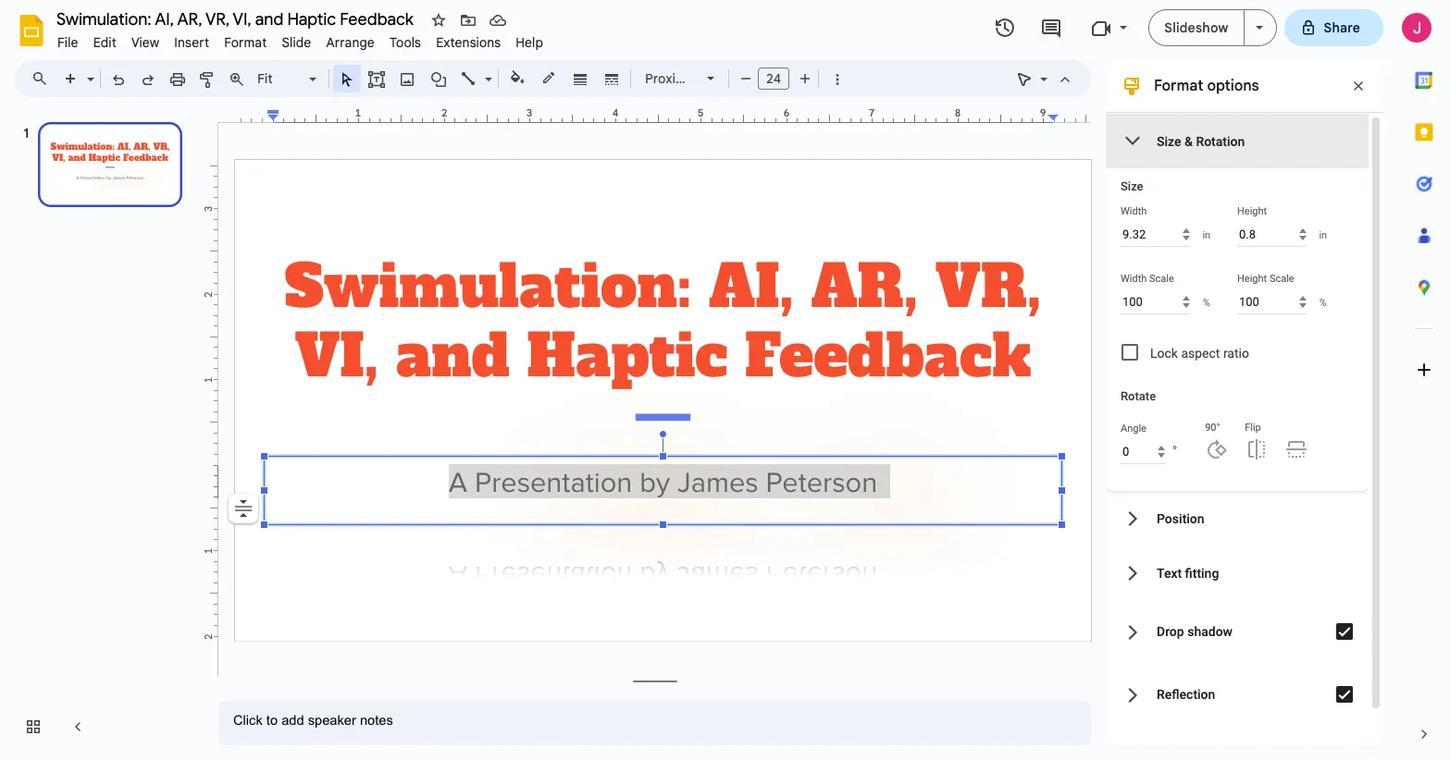 Task type: locate. For each thing, give the bounding box(es) containing it.
width up the "width scale, measured in percents. value must be between 0.9 and 630086" text box
[[1121, 273, 1147, 285]]

1 vertical spatial height
[[1237, 273, 1267, 285]]

format for format
[[224, 34, 267, 51]]

right margin image
[[1049, 108, 1091, 122]]

drop shadow
[[1157, 625, 1233, 639]]

flip
[[1245, 422, 1261, 434]]

1 scale from the left
[[1149, 273, 1174, 285]]

0 vertical spatial size
[[1157, 134, 1181, 149]]

Rename text field
[[50, 7, 424, 30]]

format inside section
[[1154, 77, 1203, 95]]

format options section
[[1106, 60, 1384, 761]]

0 horizontal spatial %
[[1203, 297, 1210, 309]]

reflection
[[1157, 688, 1215, 702]]

shrink text on overflow image
[[230, 496, 256, 522]]

share
[[1324, 19, 1360, 36]]

1 horizontal spatial scale
[[1270, 273, 1294, 285]]

Zoom text field
[[254, 66, 306, 92]]

0 vertical spatial height
[[1237, 205, 1267, 217]]

Angle, measured in degrees. Value must be between 0 and 360 text field
[[1121, 440, 1165, 465]]

scale for width scale
[[1149, 273, 1174, 285]]

format down rename text field
[[224, 34, 267, 51]]

lock aspect ratio
[[1150, 346, 1249, 361]]

0 horizontal spatial format
[[224, 34, 267, 51]]

main toolbar
[[55, 65, 851, 94]]

scale up the "width scale, measured in percents. value must be between 0.9 and 630086" text box
[[1149, 273, 1174, 285]]

Width Scale, measured in percents. Value must be between 0.9 and 630086 text field
[[1121, 290, 1190, 315]]

lock
[[1150, 346, 1178, 361]]

extensions menu item
[[429, 31, 508, 54]]

1 in from the left
[[1203, 229, 1211, 241]]

format for format options
[[1154, 77, 1203, 95]]

border dash option
[[601, 66, 622, 92]]

1 horizontal spatial in
[[1319, 229, 1327, 241]]

1 % from the left
[[1203, 297, 1210, 309]]

menu bar
[[50, 24, 551, 55]]

format inside menu item
[[224, 34, 267, 51]]

size
[[1157, 134, 1181, 149], [1121, 180, 1143, 193]]

border weight option
[[570, 66, 591, 92]]

size & rotation tab
[[1106, 114, 1369, 168]]

view
[[131, 34, 159, 51]]

1 horizontal spatial format
[[1154, 77, 1203, 95]]

options
[[1207, 77, 1259, 95]]

navigation
[[0, 105, 204, 761]]

file
[[57, 34, 78, 51]]

arrange menu item
[[319, 31, 382, 54]]

1 horizontal spatial %
[[1319, 297, 1327, 309]]

width
[[1121, 205, 1147, 217], [1121, 273, 1147, 285]]

format
[[224, 34, 267, 51], [1154, 77, 1203, 95]]

menu bar containing file
[[50, 24, 551, 55]]

0 horizontal spatial scale
[[1149, 273, 1174, 285]]

option
[[229, 494, 258, 524]]

tools menu item
[[382, 31, 429, 54]]

0 horizontal spatial in
[[1203, 229, 1211, 241]]

1 vertical spatial width
[[1121, 273, 1147, 285]]

tab list
[[1398, 55, 1450, 709]]

scale up height scale, measured in percents. value must be between 1 and 7319304 text field
[[1270, 273, 1294, 285]]

Toggle shadow checkbox
[[1326, 614, 1363, 651]]

Menus field
[[23, 66, 64, 92]]

% for height scale
[[1319, 297, 1327, 309]]

height for height
[[1237, 205, 1267, 217]]

% right height scale, measured in percents. value must be between 1 and 7319304 text field
[[1319, 297, 1327, 309]]

1 horizontal spatial size
[[1157, 134, 1181, 149]]

2 in from the left
[[1319, 229, 1327, 241]]

1 height from the top
[[1237, 205, 1267, 217]]

view menu item
[[124, 31, 167, 54]]

insert image image
[[397, 66, 418, 92]]

0 vertical spatial format
[[224, 34, 267, 51]]

2 scale from the left
[[1270, 273, 1294, 285]]

0 vertical spatial width
[[1121, 205, 1147, 217]]

in right height, measured in inches. value must be between 0.01 and 58712 text box
[[1319, 229, 1327, 241]]

drop shadow tab
[[1106, 601, 1369, 664]]

navigation inside the format options application
[[0, 105, 204, 761]]

Star checkbox
[[426, 7, 452, 33]]

1 vertical spatial size
[[1121, 180, 1143, 193]]

scale
[[1149, 273, 1174, 285], [1270, 273, 1294, 285]]

0 horizontal spatial size
[[1121, 180, 1143, 193]]

Lock aspect ratio checkbox
[[1122, 344, 1138, 361]]

in
[[1203, 229, 1211, 241], [1319, 229, 1327, 241]]

%
[[1203, 297, 1210, 309], [1319, 297, 1327, 309]]

size up width, measured in inches. value must be between 0.01 and 58712 text field on the right of the page
[[1121, 180, 1143, 193]]

1 vertical spatial format
[[1154, 77, 1203, 95]]

in for height
[[1319, 229, 1327, 241]]

size inside tab
[[1157, 134, 1181, 149]]

rotation
[[1196, 134, 1245, 149]]

height up height, measured in inches. value must be between 0.01 and 58712 text box
[[1237, 205, 1267, 217]]

height for height scale
[[1237, 273, 1267, 285]]

nova
[[698, 70, 729, 87]]

tools
[[390, 34, 421, 51]]

text
[[1157, 566, 1182, 581]]

help
[[516, 34, 543, 51]]

in right width, measured in inches. value must be between 0.01 and 58712 text field on the right of the page
[[1203, 229, 1211, 241]]

angle
[[1121, 423, 1147, 435]]

% for width scale
[[1203, 297, 1210, 309]]

format options
[[1154, 77, 1259, 95]]

1 width from the top
[[1121, 205, 1147, 217]]

2 width from the top
[[1121, 273, 1147, 285]]

slide menu item
[[274, 31, 319, 54]]

toggle reflection image
[[1326, 676, 1363, 714]]

in for width
[[1203, 229, 1211, 241]]

slideshow button
[[1149, 9, 1244, 46]]

arrange
[[326, 34, 375, 51]]

90°
[[1205, 422, 1220, 434]]

2 height from the top
[[1237, 273, 1267, 285]]

insert
[[174, 34, 209, 51]]

format left options
[[1154, 77, 1203, 95]]

new slide with layout image
[[82, 67, 94, 73]]

2 % from the left
[[1319, 297, 1327, 309]]

% right the "width scale, measured in percents. value must be between 0.9 and 630086" text box
[[1203, 297, 1210, 309]]

proxima
[[645, 70, 694, 87]]

height
[[1237, 205, 1267, 217], [1237, 273, 1267, 285]]

size left &
[[1157, 134, 1181, 149]]

width up width, measured in inches. value must be between 0.01 and 58712 text field on the right of the page
[[1121, 205, 1147, 217]]

height up height scale, measured in percents. value must be between 1 and 7319304 text field
[[1237, 273, 1267, 285]]

°
[[1172, 443, 1177, 459]]



Task type: vqa. For each thing, say whether or not it's contained in the screenshot.
Layout popup button
no



Task type: describe. For each thing, give the bounding box(es) containing it.
tab list inside menu bar banner
[[1398, 55, 1450, 709]]

reflection tab
[[1106, 664, 1369, 726]]

rotate
[[1121, 390, 1156, 403]]

help menu item
[[508, 31, 551, 54]]

Toggle reflection checkbox
[[1326, 676, 1363, 714]]

aspect
[[1181, 346, 1220, 361]]

Font size field
[[758, 68, 797, 94]]

menu bar banner
[[0, 0, 1450, 761]]

edit
[[93, 34, 117, 51]]

position
[[1157, 511, 1205, 526]]

text fitting tab
[[1106, 546, 1369, 601]]

edit menu item
[[86, 31, 124, 54]]

mode and view toolbar
[[1010, 60, 1080, 97]]

width scale
[[1121, 273, 1174, 285]]

ratio
[[1223, 346, 1249, 361]]

fitting
[[1185, 566, 1219, 581]]

drop
[[1157, 625, 1184, 639]]

Width, measured in inches. Value must be between 0.01 and 58712 text field
[[1121, 222, 1190, 247]]

insert menu item
[[167, 31, 217, 54]]

size for size
[[1121, 180, 1143, 193]]

fill color: transparent image
[[507, 66, 528, 90]]

Height, measured in inches. Value must be between 0.01 and 58712 text field
[[1237, 222, 1307, 247]]

option inside the format options application
[[229, 494, 258, 524]]

size for size & rotation
[[1157, 134, 1181, 149]]

position tab
[[1106, 491, 1369, 546]]

&
[[1184, 134, 1193, 149]]

shape image
[[428, 66, 449, 92]]

width for width scale
[[1121, 273, 1147, 285]]

format options application
[[0, 0, 1450, 761]]

slide
[[282, 34, 311, 51]]

Height Scale, measured in percents. Value must be between 1 and 7319304 text field
[[1237, 290, 1307, 315]]

proxima nova
[[645, 70, 729, 87]]

select line image
[[480, 67, 492, 73]]

border color: transparent image
[[538, 66, 559, 90]]

share button
[[1284, 9, 1384, 46]]

format menu item
[[217, 31, 274, 54]]

slideshow
[[1164, 19, 1229, 36]]

presentation options image
[[1255, 26, 1263, 30]]

extensions
[[436, 34, 501, 51]]

file menu item
[[50, 31, 86, 54]]

menu bar inside menu bar banner
[[50, 24, 551, 55]]

Zoom field
[[252, 66, 325, 93]]

font list. proxima nova selected. option
[[645, 66, 729, 92]]

size & rotation
[[1157, 134, 1245, 149]]

width for width
[[1121, 205, 1147, 217]]

Font size text field
[[759, 68, 788, 90]]

left margin image
[[236, 108, 278, 122]]

scale for height scale
[[1270, 273, 1294, 285]]

toggle shadow image
[[1326, 614, 1363, 651]]

text fitting
[[1157, 566, 1219, 581]]

shadow
[[1187, 625, 1233, 639]]

height scale
[[1237, 273, 1294, 285]]



